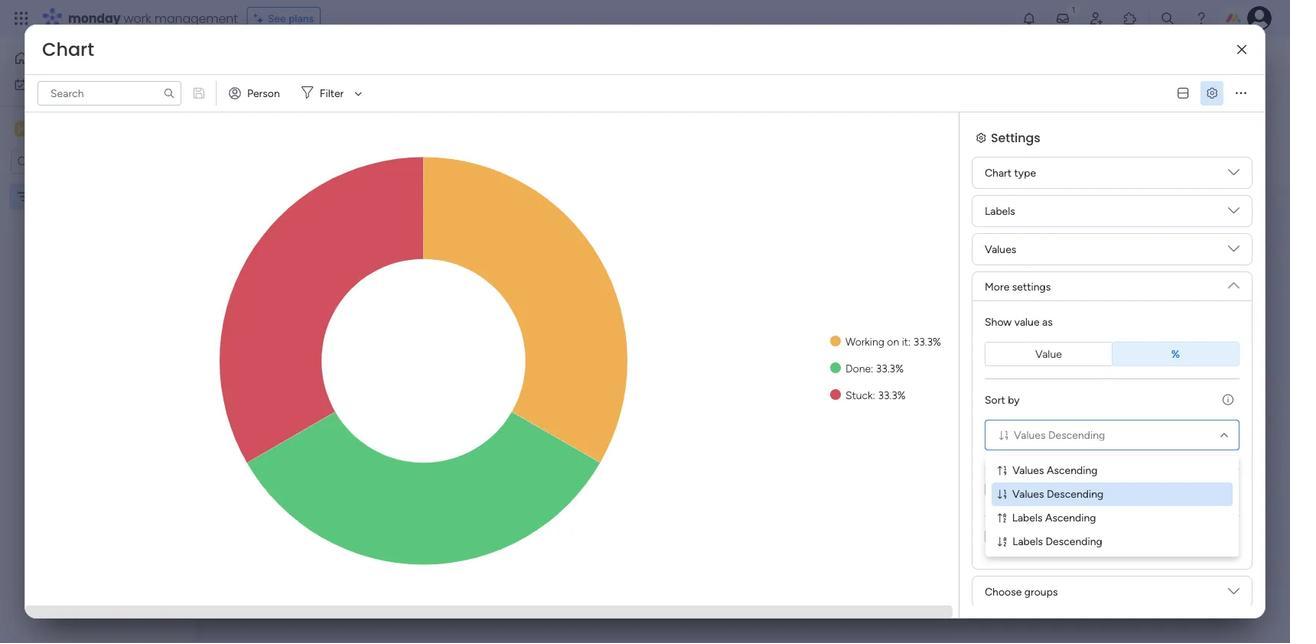 Task type: vqa. For each thing, say whether or not it's contained in the screenshot.
my work
yes



Task type: describe. For each thing, give the bounding box(es) containing it.
values descending for v2 number desc icon
[[1014, 429, 1105, 442]]

more dots image
[[1236, 88, 1247, 99]]

person
[[247, 87, 280, 100]]

show for show empty values
[[1003, 530, 1030, 543]]

stuck : 33.3%
[[846, 389, 906, 402]]

person button
[[223, 81, 289, 106]]

dapulse x slim image
[[1238, 44, 1247, 55]]

workspace
[[65, 122, 126, 136]]

%
[[1172, 348, 1180, 361]]

value
[[1036, 348, 1062, 361]]

working on it : 33.3%
[[846, 335, 941, 348]]

working
[[846, 335, 885, 348]]

search everything image
[[1160, 11, 1176, 26]]

my work button
[[9, 72, 165, 97]]

value button
[[985, 342, 1112, 367]]

dapulse dropdown down arrow image for values
[[1228, 243, 1240, 261]]

my for my first board
[[236, 50, 263, 75]]

stuck
[[846, 389, 873, 402]]

select product image
[[14, 11, 29, 26]]

v2 split view image
[[1178, 88, 1189, 99]]

done
[[846, 362, 871, 375]]

Filter dashboard by text search field
[[38, 81, 181, 106]]

v2 az desc image
[[998, 537, 1007, 548]]

show value as
[[985, 315, 1053, 328]]

chart main content
[[203, 186, 1290, 644]]

top/bottom
[[1056, 483, 1113, 496]]

only
[[1033, 483, 1053, 496]]

management
[[154, 10, 238, 27]]

show empty values
[[1003, 530, 1097, 543]]

new
[[238, 95, 260, 108]]

v2 settings line image
[[1207, 88, 1218, 99]]

0 vertical spatial chart
[[42, 37, 94, 62]]

by
[[1008, 393, 1020, 406]]

work for monday
[[124, 10, 151, 27]]

33.3% for stuck : 33.3%
[[878, 389, 906, 402]]

my first board
[[236, 50, 358, 75]]

values descending for v2 number desc image
[[1013, 488, 1104, 501]]

0 vertical spatial 33.3%
[[914, 335, 941, 348]]

labels for labels
[[985, 205, 1016, 218]]

: for stuck : 33.3%
[[873, 389, 876, 402]]

value
[[1015, 315, 1040, 328]]

john smith image
[[1248, 6, 1272, 31]]

new project
[[238, 95, 298, 108]]

groups
[[1025, 586, 1058, 599]]

invite members image
[[1089, 11, 1104, 26]]

sort by
[[985, 393, 1020, 406]]

dapulse dropdown down arrow image
[[1228, 274, 1240, 291]]

home
[[35, 52, 64, 65]]

v2 az asc image
[[998, 513, 1006, 524]]

add widget
[[364, 95, 420, 108]]

filter button
[[295, 81, 368, 106]]

show for show only top/bottom items
[[1003, 483, 1030, 496]]

work for my
[[51, 78, 74, 91]]

33.3% for done : 33.3%
[[876, 362, 904, 375]]

settings
[[991, 129, 1041, 146]]

filter
[[320, 87, 344, 100]]

add
[[364, 95, 384, 108]]

v2 number desc image
[[998, 489, 1007, 501]]

show for show value as
[[985, 315, 1012, 328]]

notifications image
[[1022, 11, 1037, 26]]

dapulse dropdown down arrow image for choose groups
[[1228, 586, 1240, 603]]

values up more
[[985, 243, 1017, 256]]

done : 33.3%
[[846, 362, 904, 375]]

choose
[[985, 586, 1022, 599]]

see plans button
[[247, 7, 321, 30]]

0 vertical spatial :
[[908, 335, 911, 348]]



Task type: locate. For each thing, give the bounding box(es) containing it.
add widget button
[[336, 90, 427, 114]]

values for v2 number desc image
[[1013, 488, 1044, 501]]

values ascending
[[1013, 464, 1098, 477]]

2 dapulse dropdown down arrow image from the top
[[1228, 205, 1240, 222]]

: for done : 33.3%
[[871, 362, 874, 375]]

2 vertical spatial chart
[[252, 207, 291, 227]]

values descending up values ascending
[[1014, 429, 1105, 442]]

apps image
[[1123, 11, 1138, 26]]

search image
[[163, 87, 175, 99]]

descending
[[1048, 429, 1105, 442], [1047, 488, 1104, 501], [1046, 535, 1103, 548]]

settings
[[1012, 280, 1051, 293]]

project
[[263, 95, 298, 108]]

1 vertical spatial work
[[51, 78, 74, 91]]

values descending down values ascending
[[1013, 488, 1104, 501]]

values descending
[[1014, 429, 1105, 442], [1013, 488, 1104, 501]]

show left value at the right of the page
[[985, 315, 1012, 328]]

33.3% right it
[[914, 335, 941, 348]]

2 horizontal spatial chart
[[985, 166, 1012, 179]]

my up person popup button
[[236, 50, 263, 75]]

arrow down image
[[349, 84, 368, 103]]

option
[[0, 183, 195, 186]]

ascending up values
[[1046, 512, 1096, 525]]

first
[[267, 50, 300, 75]]

2 vertical spatial :
[[873, 389, 876, 402]]

it
[[902, 335, 908, 348]]

2 vertical spatial labels
[[1013, 535, 1043, 548]]

dapulse dropdown down arrow image for labels
[[1228, 205, 1240, 222]]

show down v2 number asc image
[[1003, 483, 1030, 496]]

new project button
[[232, 90, 304, 114]]

1 vertical spatial ascending
[[1046, 512, 1096, 525]]

0 vertical spatial labels
[[985, 205, 1016, 218]]

labels down chart type
[[985, 205, 1016, 218]]

inbox image
[[1055, 11, 1071, 26]]

1 image
[[1067, 1, 1081, 18]]

1 vertical spatial values descending
[[1013, 488, 1104, 501]]

descending for v2 number desc icon
[[1048, 429, 1105, 442]]

v2 number asc image
[[998, 466, 1007, 477]]

my down home
[[34, 78, 48, 91]]

0 vertical spatial work
[[124, 10, 151, 27]]

dapulse dropdown down arrow image
[[1228, 167, 1240, 184], [1228, 205, 1240, 222], [1228, 243, 1240, 261], [1228, 586, 1240, 603]]

2 vertical spatial 33.3%
[[878, 389, 906, 402]]

ascending
[[1047, 464, 1098, 477], [1046, 512, 1096, 525]]

help image
[[1194, 11, 1209, 26]]

chart inside main content
[[252, 207, 291, 227]]

0 vertical spatial show
[[985, 315, 1012, 328]]

labels for labels ascending
[[1012, 512, 1043, 525]]

list box
[[0, 181, 195, 416]]

show
[[985, 315, 1012, 328], [1003, 483, 1030, 496], [1003, 530, 1030, 543]]

33.3% down 'on'
[[876, 362, 904, 375]]

main workspace
[[35, 122, 126, 136]]

0 vertical spatial my
[[236, 50, 263, 75]]

1 vertical spatial my
[[34, 78, 48, 91]]

widget
[[387, 95, 420, 108]]

ascending for labels ascending
[[1046, 512, 1096, 525]]

labels right v2 az asc icon
[[1012, 512, 1043, 525]]

1 vertical spatial show
[[1003, 483, 1030, 496]]

1 vertical spatial labels
[[1012, 512, 1043, 525]]

Search field
[[453, 91, 499, 113]]

2 vertical spatial descending
[[1046, 535, 1103, 548]]

values up only
[[1013, 464, 1044, 477]]

labels for labels descending
[[1013, 535, 1043, 548]]

my
[[236, 50, 263, 75], [34, 78, 48, 91]]

work inside my work button
[[51, 78, 74, 91]]

0 vertical spatial descending
[[1048, 429, 1105, 442]]

3 dapulse dropdown down arrow image from the top
[[1228, 243, 1240, 261]]

None search field
[[38, 81, 181, 106]]

33.3%
[[914, 335, 941, 348], [876, 362, 904, 375], [878, 389, 906, 402]]

main
[[35, 122, 62, 136]]

My first board field
[[233, 50, 362, 76]]

see
[[268, 12, 286, 25]]

labels right v2 az desc icon
[[1013, 535, 1043, 548]]

1 vertical spatial 33.3%
[[876, 362, 904, 375]]

show only top/bottom items
[[1003, 483, 1142, 496]]

1 horizontal spatial work
[[124, 10, 151, 27]]

labels ascending
[[1012, 512, 1096, 525]]

my inside my work button
[[34, 78, 48, 91]]

0 vertical spatial values descending
[[1014, 429, 1105, 442]]

chart type
[[985, 166, 1036, 179]]

v2 number desc image
[[1000, 430, 1008, 441]]

as
[[1042, 315, 1053, 328]]

% button
[[1112, 342, 1240, 367]]

: right 'on'
[[908, 335, 911, 348]]

values
[[985, 243, 1017, 256], [1014, 429, 1046, 442], [1013, 464, 1044, 477], [1013, 488, 1044, 501]]

descending down values ascending
[[1047, 488, 1104, 501]]

4 dapulse dropdown down arrow image from the top
[[1228, 586, 1240, 603]]

1 horizontal spatial my
[[236, 50, 263, 75]]

monday
[[68, 10, 121, 27]]

1 dapulse dropdown down arrow image from the top
[[1228, 167, 1240, 184]]

plans
[[289, 12, 314, 25]]

my work
[[34, 78, 74, 91]]

:
[[908, 335, 911, 348], [871, 362, 874, 375], [873, 389, 876, 402]]

work down home
[[51, 78, 74, 91]]

1 horizontal spatial chart
[[252, 207, 291, 227]]

labels descending
[[1013, 535, 1103, 548]]

type
[[1015, 166, 1036, 179]]

1 vertical spatial descending
[[1047, 488, 1104, 501]]

see plans
[[268, 12, 314, 25]]

Chart field
[[38, 37, 98, 62]]

1 vertical spatial chart
[[985, 166, 1012, 179]]

workspace selection element
[[15, 120, 128, 140]]

2 vertical spatial show
[[1003, 530, 1030, 543]]

descending for v2 az desc icon
[[1046, 535, 1103, 548]]

0 horizontal spatial work
[[51, 78, 74, 91]]

empty
[[1033, 530, 1064, 543]]

descending for v2 number desc image
[[1047, 488, 1104, 501]]

on
[[887, 335, 899, 348]]

33.3% down done : 33.3% at the bottom right of the page
[[878, 389, 906, 402]]

m
[[18, 122, 27, 135]]

workspace image
[[15, 121, 30, 137]]

0 vertical spatial ascending
[[1047, 464, 1098, 477]]

: up stuck : 33.3%
[[871, 362, 874, 375]]

home button
[[9, 46, 165, 70]]

more
[[985, 280, 1010, 293]]

dapulse dropdown down arrow image for chart type
[[1228, 167, 1240, 184]]

my for my work
[[34, 78, 48, 91]]

sort
[[985, 393, 1005, 406]]

ascending for values ascending
[[1047, 464, 1098, 477]]

work
[[124, 10, 151, 27], [51, 78, 74, 91]]

values for v2 number asc image
[[1013, 464, 1044, 477]]

items
[[1115, 483, 1142, 496]]

0 horizontal spatial chart
[[42, 37, 94, 62]]

labels
[[985, 205, 1016, 218], [1012, 512, 1043, 525], [1013, 535, 1043, 548]]

v2 info image
[[1223, 393, 1234, 406]]

values right v2 number desc icon
[[1014, 429, 1046, 442]]

choose groups
[[985, 586, 1058, 599]]

monday work management
[[68, 10, 238, 27]]

chart
[[42, 37, 94, 62], [985, 166, 1012, 179], [252, 207, 291, 227]]

values right v2 number desc image
[[1013, 488, 1044, 501]]

1 vertical spatial :
[[871, 362, 874, 375]]

: down done : 33.3% at the bottom right of the page
[[873, 389, 876, 402]]

ascending up show only top/bottom items
[[1047, 464, 1098, 477]]

descending down labels ascending
[[1046, 535, 1103, 548]]

my inside my first board field
[[236, 50, 263, 75]]

descending up values ascending
[[1048, 429, 1105, 442]]

values
[[1067, 530, 1097, 543]]

work right monday
[[124, 10, 151, 27]]

values for v2 number desc icon
[[1014, 429, 1046, 442]]

board
[[304, 50, 358, 75]]

more settings
[[985, 280, 1051, 293]]

show down v2 az asc icon
[[1003, 530, 1030, 543]]

0 horizontal spatial my
[[34, 78, 48, 91]]



